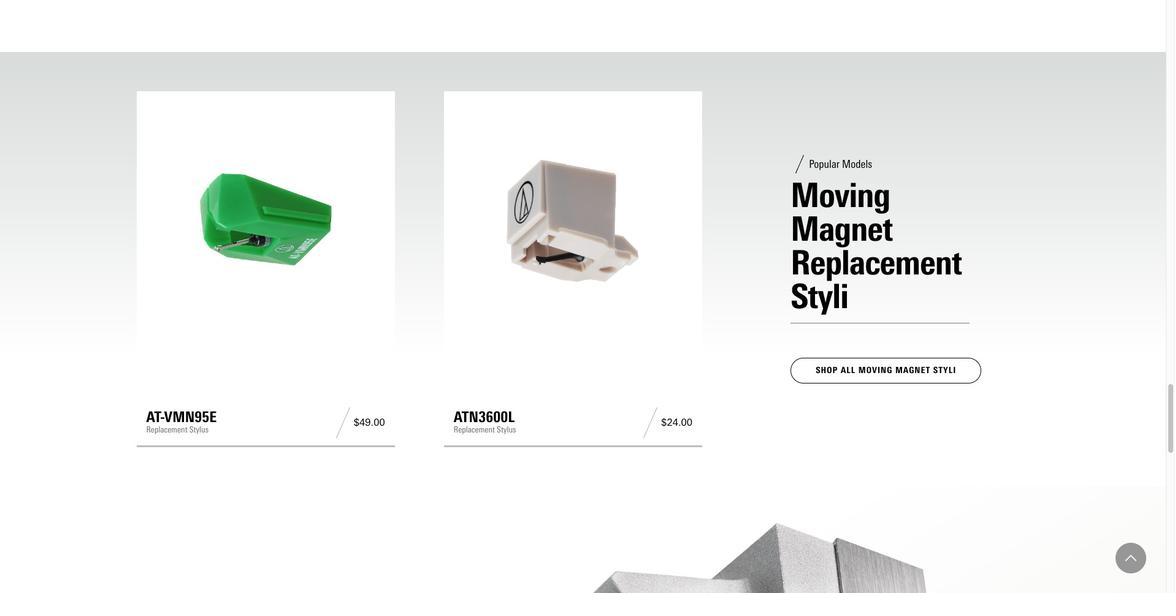 Task type: vqa. For each thing, say whether or not it's contained in the screenshot.
the right The Magnet
yes



Task type: describe. For each thing, give the bounding box(es) containing it.
at vmn95e image
[[146, 101, 385, 340]]

models
[[842, 157, 872, 171]]

shop all moving magnet styli link
[[791, 358, 982, 384]]

stylus inside atn3600l replacement stylus
[[497, 425, 516, 436]]

divider line image for atn3600l
[[640, 408, 661, 438]]

atn3600l
[[454, 409, 515, 427]]

all
[[841, 365, 856, 376]]

magnet inside moving magnet replacement styli
[[791, 208, 893, 249]]

styli inside "shop all moving magnet styli" button
[[934, 365, 957, 376]]

popular models
[[809, 157, 872, 171]]



Task type: locate. For each thing, give the bounding box(es) containing it.
arrow up image
[[1126, 553, 1137, 564]]

1 horizontal spatial magnet
[[896, 365, 931, 376]]

$24.00
[[661, 417, 693, 429]]

0 horizontal spatial divider line image
[[332, 408, 354, 438]]

0 horizontal spatial styli
[[791, 276, 848, 317]]

2 divider line image from the left
[[640, 408, 661, 438]]

1 stylus from the left
[[189, 425, 209, 436]]

moving down "popular models"
[[791, 175, 890, 216]]

at-vmn95e replacement stylus
[[146, 409, 217, 436]]

1 horizontal spatial styli
[[934, 365, 957, 376]]

magnet inside button
[[896, 365, 931, 376]]

atn3600l image
[[454, 101, 693, 340]]

styli
[[791, 276, 848, 317], [934, 365, 957, 376]]

replacement for vmn95e
[[146, 425, 187, 436]]

stylus inside at-vmn95e replacement stylus
[[189, 425, 209, 436]]

1 horizontal spatial divider line image
[[640, 408, 661, 438]]

1 vertical spatial moving
[[859, 365, 893, 376]]

replacement
[[791, 242, 962, 283], [146, 425, 187, 436], [454, 425, 495, 436]]

1 horizontal spatial replacement
[[454, 425, 495, 436]]

vmn95e
[[165, 409, 217, 427]]

popular
[[809, 157, 840, 171]]

moving inside moving magnet replacement styli
[[791, 175, 890, 216]]

moving magnet replacement styli
[[791, 175, 962, 317]]

1 horizontal spatial stylus
[[497, 425, 516, 436]]

2 horizontal spatial replacement
[[791, 242, 962, 283]]

replacement inside atn3600l replacement stylus
[[454, 425, 495, 436]]

replacement for magnet
[[791, 242, 962, 283]]

shop all moving magnet styli
[[816, 365, 957, 376]]

moving right all
[[859, 365, 893, 376]]

0 horizontal spatial replacement
[[146, 425, 187, 436]]

divider line image
[[332, 408, 354, 438], [640, 408, 661, 438]]

divider line image for at-vmn95e
[[332, 408, 354, 438]]

1 vertical spatial styli
[[934, 365, 957, 376]]

atn3600l replacement stylus
[[454, 409, 516, 436]]

1 divider line image from the left
[[332, 408, 354, 438]]

0 horizontal spatial stylus
[[189, 425, 209, 436]]

at-
[[146, 409, 165, 427]]

2 stylus from the left
[[497, 425, 516, 436]]

1 vertical spatial magnet
[[896, 365, 931, 376]]

magnet
[[791, 208, 893, 249], [896, 365, 931, 376]]

moving
[[791, 175, 890, 216], [859, 365, 893, 376]]

moving inside button
[[859, 365, 893, 376]]

stylus
[[189, 425, 209, 436], [497, 425, 516, 436]]

shop
[[816, 365, 838, 376]]

0 vertical spatial styli
[[791, 276, 848, 317]]

replacement inside at-vmn95e replacement stylus
[[146, 425, 187, 436]]

0 horizontal spatial magnet
[[791, 208, 893, 249]]

shop all moving magnet styli button
[[791, 358, 982, 384]]

$49.00
[[354, 417, 385, 429]]

0 vertical spatial moving
[[791, 175, 890, 216]]

0 vertical spatial magnet
[[791, 208, 893, 249]]

styli inside moving magnet replacement styli
[[791, 276, 848, 317]]



